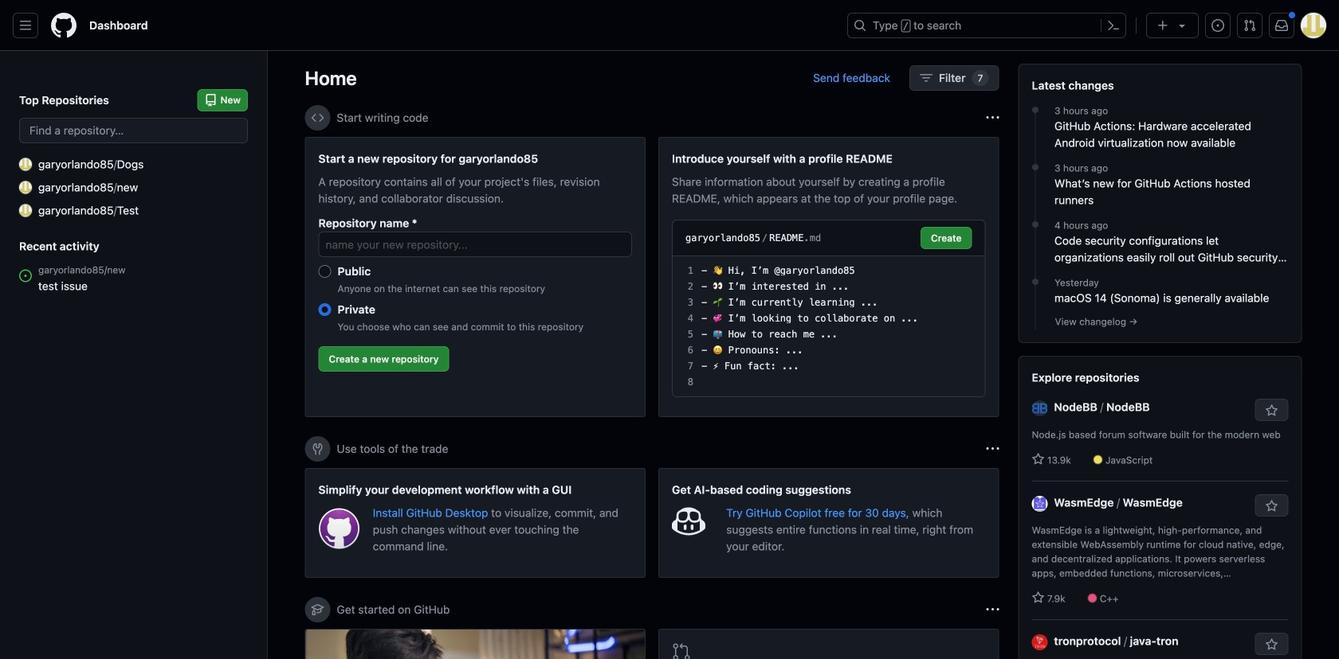Task type: locate. For each thing, give the bounding box(es) containing it.
command palette image
[[1107, 19, 1120, 32]]

star image up the @tronprotocol profile image
[[1032, 592, 1045, 605]]

None radio
[[318, 304, 331, 316]]

1 star this repository image from the top
[[1265, 405, 1278, 418]]

none submit inside introduce yourself with a profile readme element
[[921, 227, 972, 249]]

star image for @nodebb profile image
[[1032, 454, 1045, 466]]

0 vertical spatial star image
[[1032, 454, 1045, 466]]

2 star this repository image from the top
[[1265, 639, 1278, 652]]

homepage image
[[51, 13, 77, 38]]

2 dot fill image from the top
[[1029, 161, 1042, 174]]

star this repository image
[[1265, 405, 1278, 418], [1265, 639, 1278, 652]]

3 dot fill image from the top
[[1029, 218, 1042, 231]]

issue opened image
[[1212, 19, 1224, 32]]

1 star image from the top
[[1032, 454, 1045, 466]]

start a new repository element
[[305, 137, 646, 418]]

test image
[[19, 204, 32, 217]]

1 vertical spatial git pull request image
[[672, 643, 691, 660]]

mortar board image
[[311, 604, 324, 617]]

4 dot fill image from the top
[[1029, 276, 1042, 289]]

why am i seeing this? image for introduce yourself with a profile readme element
[[986, 112, 999, 124]]

triangle down image
[[1176, 19, 1188, 32]]

1 why am i seeing this? image from the top
[[986, 112, 999, 124]]

star this repository image for the @tronprotocol profile image
[[1265, 639, 1278, 652]]

star image up @wasmedge profile image
[[1032, 454, 1045, 466]]

None submit
[[921, 227, 972, 249]]

Top Repositories search field
[[19, 118, 248, 143]]

why am i seeing this? image
[[986, 112, 999, 124], [986, 443, 999, 456], [986, 604, 999, 617]]

git pull request image
[[1243, 19, 1256, 32], [672, 643, 691, 660]]

1 vertical spatial star image
[[1032, 592, 1045, 605]]

plus image
[[1157, 19, 1169, 32]]

1 vertical spatial star this repository image
[[1265, 639, 1278, 652]]

dot fill image
[[1029, 104, 1042, 116], [1029, 161, 1042, 174], [1029, 218, 1042, 231], [1029, 276, 1042, 289]]

2 why am i seeing this? image from the top
[[986, 443, 999, 456]]

get ai-based coding suggestions element
[[658, 469, 999, 579]]

1 horizontal spatial git pull request image
[[1243, 19, 1256, 32]]

0 horizontal spatial git pull request image
[[672, 643, 691, 660]]

what is github? image
[[306, 630, 645, 660]]

1 vertical spatial why am i seeing this? image
[[986, 443, 999, 456]]

2 vertical spatial why am i seeing this? image
[[986, 604, 999, 617]]

explore element
[[1018, 64, 1302, 660]]

0 vertical spatial git pull request image
[[1243, 19, 1256, 32]]

2 star image from the top
[[1032, 592, 1045, 605]]

what is github? element
[[305, 630, 646, 660]]

star image
[[1032, 454, 1045, 466], [1032, 592, 1045, 605]]

None radio
[[318, 265, 331, 278]]

0 vertical spatial star this repository image
[[1265, 405, 1278, 418]]

notifications image
[[1275, 19, 1288, 32]]

0 vertical spatial why am i seeing this? image
[[986, 112, 999, 124]]

@nodebb profile image
[[1032, 401, 1048, 417]]

tools image
[[311, 443, 324, 456]]



Task type: vqa. For each thing, say whether or not it's contained in the screenshot.
list
no



Task type: describe. For each thing, give the bounding box(es) containing it.
introduce yourself with a profile readme element
[[658, 137, 999, 418]]

@tronprotocol profile image
[[1032, 635, 1048, 651]]

github desktop image
[[318, 509, 360, 550]]

star this repository image for @nodebb profile image
[[1265, 405, 1278, 418]]

star image for @wasmedge profile image
[[1032, 592, 1045, 605]]

why am i seeing this? image for get ai-based coding suggestions element
[[986, 443, 999, 456]]

explore repositories navigation
[[1018, 356, 1302, 660]]

dogs image
[[19, 158, 32, 171]]

filter image
[[920, 72, 933, 84]]

star this repository image
[[1265, 501, 1278, 513]]

open issue image
[[19, 270, 32, 283]]

name your new repository... text field
[[318, 232, 632, 257]]

3 why am i seeing this? image from the top
[[986, 604, 999, 617]]

@wasmedge profile image
[[1032, 496, 1048, 512]]

simplify your development workflow with a gui element
[[305, 469, 646, 579]]

new image
[[19, 181, 32, 194]]

code image
[[311, 112, 324, 124]]

Find a repository… text field
[[19, 118, 248, 143]]

none radio inside start a new repository element
[[318, 265, 331, 278]]

none radio inside start a new repository element
[[318, 304, 331, 316]]

1 dot fill image from the top
[[1029, 104, 1042, 116]]



